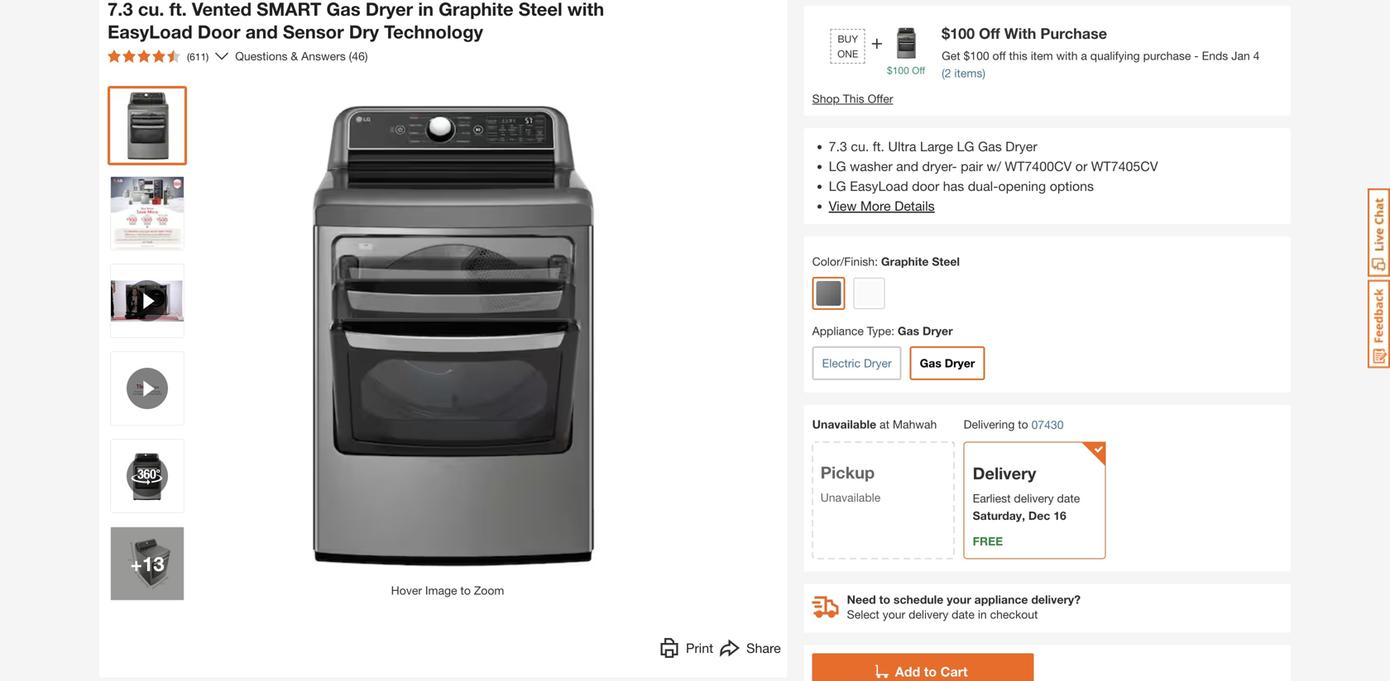 Task type: describe. For each thing, give the bounding box(es) containing it.
view more details link
[[829, 198, 935, 214]]

dryer inside the 7.3 cu. ft. vented smart gas dryer in graphite steel with easyload door and sensor dry technology
[[366, 0, 413, 20]]

add to cart
[[895, 664, 968, 680]]

add
[[895, 664, 920, 680]]

options
[[1050, 178, 1094, 194]]

6314671309112 image
[[111, 353, 184, 425]]

share
[[747, 641, 781, 657]]

$100 for off with purchase
[[942, 25, 975, 42]]

pickup unavailable
[[821, 463, 881, 505]]

6311390258112 image
[[111, 265, 184, 338]]

ultra
[[888, 139, 916, 154]]

with inside $100 off with purchase get $100 off this item with a qualifying purchase - ends jan 4 ( 2 item s )
[[1056, 49, 1078, 63]]

has
[[943, 178, 964, 194]]

print button
[[659, 639, 713, 663]]

earliest
[[973, 492, 1011, 506]]

appliance
[[812, 324, 864, 338]]

13
[[142, 552, 164, 576]]

cu. for vented
[[138, 0, 164, 20]]

get
[[942, 49, 960, 63]]

4.5 stars image
[[108, 50, 180, 63]]

need
[[847, 593, 876, 607]]

delivery inside the delivery earliest delivery date saturday, dec 16
[[1014, 492, 1054, 506]]

hover image to zoom
[[391, 584, 504, 598]]

buy one
[[837, 33, 858, 60]]

free
[[973, 535, 1003, 549]]

with inside the 7.3 cu. ft. vented smart gas dryer in graphite steel with easyload door and sensor dry technology
[[567, 0, 604, 20]]

7.3 for 7.3 cu. ft. vented smart gas dryer in graphite steel with easyload door and sensor dry technology
[[108, 0, 133, 20]]

dryer up the 'gas dryer'
[[923, 324, 953, 338]]

large
[[920, 139, 953, 154]]

0 vertical spatial :
[[875, 255, 878, 269]]

16
[[1054, 509, 1066, 523]]

7.3 for 7.3 cu. ft. ultra large lg gas dryer lg washer and dryer- pair w/ wt7400cv or wt7405cv lg easyload door has dual-opening options view more details
[[829, 139, 847, 154]]

dryer inside button
[[864, 357, 892, 370]]

+ 13
[[130, 552, 164, 576]]

320327028_s01 image
[[111, 440, 184, 513]]

qualifying
[[1090, 49, 1140, 63]]

technology
[[384, 21, 483, 43]]

pickup
[[821, 463, 875, 483]]

smart
[[257, 0, 321, 20]]

+ for + 13
[[130, 552, 142, 576]]

dryer-
[[922, 159, 957, 174]]

to for add
[[924, 664, 937, 680]]

shop
[[812, 92, 840, 106]]

$100 off with purchase get $100 off this item with a qualifying purchase - ends jan 4 ( 2 item s )
[[942, 25, 1260, 80]]

image
[[425, 584, 457, 598]]

buy
[[838, 33, 858, 45]]

1 horizontal spatial item
[[1031, 49, 1053, 63]]

electric
[[822, 357, 861, 370]]

wt7400cv
[[1005, 159, 1072, 174]]

door
[[198, 21, 240, 43]]

(46)
[[349, 49, 368, 63]]

white image
[[857, 281, 882, 306]]

ft. for vented
[[169, 0, 187, 20]]

or
[[1075, 159, 1088, 174]]

graphite inside the 7.3 cu. ft. vented smart gas dryer in graphite steel with easyload door and sensor dry technology
[[439, 0, 514, 20]]

hover image to zoom button
[[199, 86, 696, 600]]

graphite steel image
[[816, 281, 841, 306]]

electric dryer
[[822, 357, 892, 370]]

1 vertical spatial unavailable
[[821, 491, 881, 505]]

delivery inside need to schedule your appliance delivery? select your delivery date in checkout
[[909, 608, 949, 622]]

this
[[843, 92, 864, 106]]

pair
[[961, 159, 983, 174]]

hover
[[391, 584, 422, 598]]

07430 link
[[1031, 417, 1064, 434]]

delivering to 07430
[[964, 418, 1064, 432]]

$100 off
[[887, 65, 925, 76]]

to for need
[[879, 593, 890, 607]]

07430
[[1031, 418, 1064, 432]]

in inside need to schedule your appliance delivery? select your delivery date in checkout
[[978, 608, 987, 622]]

1 vertical spatial lg
[[829, 159, 846, 174]]

cart
[[940, 664, 968, 680]]

gas inside the 7.3 cu. ft. vented smart gas dryer in graphite steel with easyload door and sensor dry technology
[[326, 0, 360, 20]]

details
[[895, 198, 935, 214]]

to inside hover image to zoom button
[[460, 584, 471, 598]]

delivery
[[973, 464, 1036, 484]]

4
[[1253, 49, 1260, 63]]

dry
[[349, 21, 379, 43]]

gas dryer button
[[910, 347, 985, 381]]

ends
[[1202, 49, 1228, 63]]

buy one button
[[825, 27, 871, 66]]

shop this offer
[[812, 92, 893, 106]]

promo product image
[[890, 27, 923, 60]]

0 vertical spatial lg
[[957, 139, 974, 154]]

graphite steel lg gas dryers dlg7401ve 64.0 image
[[111, 89, 184, 162]]

checkout
[[990, 608, 1038, 622]]

saturday,
[[973, 509, 1025, 523]]

(611) link
[[101, 43, 229, 70]]

live chat image
[[1368, 189, 1390, 277]]

easyload inside the 7.3 cu. ft. vented smart gas dryer in graphite steel with easyload door and sensor dry technology
[[108, 21, 193, 43]]

sensor
[[283, 21, 344, 43]]

appliance type : gas dryer
[[812, 324, 953, 338]]

1 vertical spatial graphite
[[881, 255, 929, 269]]

7.3 cu. ft. vented smart gas dryer in graphite steel with easyload door and sensor dry technology
[[108, 0, 604, 43]]

(
[[942, 66, 945, 80]]

questions
[[235, 49, 288, 63]]

off
[[993, 49, 1006, 63]]

steel inside the 7.3 cu. ft. vented smart gas dryer in graphite steel with easyload door and sensor dry technology
[[519, 0, 562, 20]]

in inside the 7.3 cu. ft. vented smart gas dryer in graphite steel with easyload door and sensor dry technology
[[418, 0, 434, 20]]

opening
[[998, 178, 1046, 194]]

washer
[[850, 159, 893, 174]]

graphite steel lg gas dryers dlg7401ve a0.2 image
[[111, 528, 184, 601]]

&
[[291, 49, 298, 63]]

delivering
[[964, 418, 1015, 432]]

type
[[867, 324, 891, 338]]



Task type: locate. For each thing, give the bounding box(es) containing it.
at
[[880, 418, 889, 432]]

graphite steel lg gas dryers dlg7401ve e1.1 image
[[111, 177, 184, 250]]

gas dryer
[[920, 357, 975, 370]]

unavailable down pickup
[[821, 491, 881, 505]]

zoom
[[474, 584, 504, 598]]

+
[[871, 29, 883, 53], [130, 552, 142, 576]]

7.3 down shop
[[829, 139, 847, 154]]

0 vertical spatial your
[[947, 593, 971, 607]]

delivery?
[[1031, 593, 1081, 607]]

to inside need to schedule your appliance delivery? select your delivery date in checkout
[[879, 593, 890, 607]]

unavailable at mahwah
[[812, 418, 937, 432]]

graphite
[[439, 0, 514, 20], [881, 255, 929, 269]]

dryer inside button
[[945, 357, 975, 370]]

in down appliance
[[978, 608, 987, 622]]

graphite up white icon
[[881, 255, 929, 269]]

delivery up dec
[[1014, 492, 1054, 506]]

$100 inside "button"
[[887, 65, 909, 76]]

your
[[947, 593, 971, 607], [883, 608, 905, 622]]

0 vertical spatial delivery
[[1014, 492, 1054, 506]]

off with purchase
[[979, 25, 1107, 42]]

dual-
[[968, 178, 998, 194]]

ft. for ultra
[[873, 139, 885, 154]]

to left 'zoom'
[[460, 584, 471, 598]]

1 horizontal spatial delivery
[[1014, 492, 1054, 506]]

dec
[[1028, 509, 1050, 523]]

0 vertical spatial graphite
[[439, 0, 514, 20]]

dryer inside 7.3 cu. ft. ultra large lg gas dryer lg washer and dryer- pair w/ wt7400cv or wt7405cv lg easyload door has dual-opening options view more details
[[1006, 139, 1037, 154]]

$100 left off
[[887, 65, 909, 76]]

:
[[875, 255, 878, 269], [891, 324, 894, 338]]

0 vertical spatial steel
[[519, 0, 562, 20]]

1 horizontal spatial with
[[1056, 49, 1078, 63]]

1 horizontal spatial in
[[978, 608, 987, 622]]

unavailable
[[812, 418, 876, 432], [821, 491, 881, 505]]

to right add
[[924, 664, 937, 680]]

easyload up view more details link
[[850, 178, 908, 194]]

0 vertical spatial +
[[871, 29, 883, 53]]

0 vertical spatial item
[[1031, 49, 1053, 63]]

1 horizontal spatial :
[[891, 324, 894, 338]]

0 horizontal spatial item
[[954, 66, 977, 80]]

: up white icon
[[875, 255, 878, 269]]

dryer up dry
[[366, 0, 413, 20]]

offer
[[868, 92, 893, 106]]

1 horizontal spatial your
[[947, 593, 971, 607]]

purchase
[[1143, 49, 1191, 63]]

0 vertical spatial cu.
[[138, 0, 164, 20]]

ft. inside 7.3 cu. ft. ultra large lg gas dryer lg washer and dryer- pair w/ wt7400cv or wt7405cv lg easyload door has dual-opening options view more details
[[873, 139, 885, 154]]

1 vertical spatial delivery
[[909, 608, 949, 622]]

7.3 inside 7.3 cu. ft. ultra large lg gas dryer lg washer and dryer- pair w/ wt7400cv or wt7405cv lg easyload door has dual-opening options view more details
[[829, 139, 847, 154]]

item
[[1031, 49, 1053, 63], [954, 66, 977, 80]]

0 horizontal spatial date
[[952, 608, 975, 622]]

0 horizontal spatial delivery
[[909, 608, 949, 622]]

1 horizontal spatial cu.
[[851, 139, 869, 154]]

1 horizontal spatial +
[[871, 29, 883, 53]]

ft.
[[169, 0, 187, 20], [873, 139, 885, 154]]

and inside the 7.3 cu. ft. vented smart gas dryer in graphite steel with easyload door and sensor dry technology
[[245, 21, 278, 43]]

add to cart button
[[812, 654, 1034, 682]]

door
[[912, 178, 939, 194]]

0 horizontal spatial 7.3
[[108, 0, 133, 20]]

dryer
[[366, 0, 413, 20], [1006, 139, 1037, 154], [923, 324, 953, 338], [864, 357, 892, 370], [945, 357, 975, 370]]

gas right type
[[898, 324, 919, 338]]

0 vertical spatial and
[[245, 21, 278, 43]]

date up 16
[[1057, 492, 1080, 506]]

cu. for ultra
[[851, 139, 869, 154]]

questions & answers (46)
[[235, 49, 368, 63]]

off
[[912, 65, 925, 76]]

0 vertical spatial easyload
[[108, 21, 193, 43]]

cu. up (611) button
[[138, 0, 164, 20]]

and
[[245, 21, 278, 43], [896, 159, 919, 174]]

0 vertical spatial with
[[567, 0, 604, 20]]

gas inside button
[[920, 357, 942, 370]]

select
[[847, 608, 879, 622]]

1 vertical spatial $100
[[964, 49, 989, 63]]

$100 for off
[[887, 65, 909, 76]]

vented
[[192, 0, 252, 20]]

lg up view
[[829, 178, 846, 194]]

0 horizontal spatial your
[[883, 608, 905, 622]]

dryer up delivering
[[945, 357, 975, 370]]

date inside the delivery earliest delivery date saturday, dec 16
[[1057, 492, 1080, 506]]

steel
[[519, 0, 562, 20], [932, 255, 960, 269]]

1 horizontal spatial 7.3
[[829, 139, 847, 154]]

1 vertical spatial 7.3
[[829, 139, 847, 154]]

this
[[1009, 49, 1028, 63]]

: up electric dryer
[[891, 324, 894, 338]]

ft. up washer
[[873, 139, 885, 154]]

1 vertical spatial +
[[130, 552, 142, 576]]

cu. inside the 7.3 cu. ft. vented smart gas dryer in graphite steel with easyload door and sensor dry technology
[[138, 0, 164, 20]]

7.3 inside the 7.3 cu. ft. vented smart gas dryer in graphite steel with easyload door and sensor dry technology
[[108, 0, 133, 20]]

lg up pair
[[957, 139, 974, 154]]

to inside add to cart button
[[924, 664, 937, 680]]

1 vertical spatial in
[[978, 608, 987, 622]]

schedule
[[894, 593, 944, 607]]

item right 2
[[954, 66, 977, 80]]

1 vertical spatial and
[[896, 159, 919, 174]]

ft. left vented
[[169, 0, 187, 20]]

one
[[837, 48, 858, 60]]

1 vertical spatial item
[[954, 66, 977, 80]]

cu. inside 7.3 cu. ft. ultra large lg gas dryer lg washer and dryer- pair w/ wt7400cv or wt7405cv lg easyload door has dual-opening options view more details
[[851, 139, 869, 154]]

s
[[977, 66, 982, 80]]

0 vertical spatial $100
[[942, 25, 975, 42]]

$100 up "s"
[[964, 49, 989, 63]]

color/finish
[[812, 255, 875, 269]]

delivery down schedule
[[909, 608, 949, 622]]

1 vertical spatial easyload
[[850, 178, 908, 194]]

2 vertical spatial $100
[[887, 65, 909, 76]]

1 vertical spatial cu.
[[851, 139, 869, 154]]

gas up dry
[[326, 0, 360, 20]]

)
[[982, 66, 985, 80]]

(611) button
[[101, 43, 215, 70]]

(611)
[[187, 51, 209, 62]]

cu. up washer
[[851, 139, 869, 154]]

in
[[418, 0, 434, 20], [978, 608, 987, 622]]

with
[[567, 0, 604, 20], [1056, 49, 1078, 63]]

w/
[[987, 159, 1001, 174]]

your down schedule
[[883, 608, 905, 622]]

1 horizontal spatial easyload
[[850, 178, 908, 194]]

dryer down type
[[864, 357, 892, 370]]

feedback link image
[[1368, 280, 1390, 369]]

color/finish : graphite steel
[[812, 255, 960, 269]]

to left '07430'
[[1018, 418, 1028, 432]]

0 vertical spatial in
[[418, 0, 434, 20]]

1 vertical spatial :
[[891, 324, 894, 338]]

1 horizontal spatial date
[[1057, 492, 1080, 506]]

2 vertical spatial lg
[[829, 178, 846, 194]]

view
[[829, 198, 857, 214]]

1 vertical spatial steel
[[932, 255, 960, 269]]

answers
[[301, 49, 346, 63]]

and down ultra
[[896, 159, 919, 174]]

to
[[1018, 418, 1028, 432], [460, 584, 471, 598], [879, 593, 890, 607], [924, 664, 937, 680]]

need to schedule your appliance delivery? select your delivery date in checkout
[[847, 593, 1081, 622]]

0 horizontal spatial :
[[875, 255, 878, 269]]

date
[[1057, 492, 1080, 506], [952, 608, 975, 622]]

a
[[1081, 49, 1087, 63]]

easyload up the 4.5 stars image
[[108, 21, 193, 43]]

and inside 7.3 cu. ft. ultra large lg gas dryer lg washer and dryer- pair w/ wt7400cv or wt7405cv lg easyload door has dual-opening options view more details
[[896, 159, 919, 174]]

dryer up wt7400cv
[[1006, 139, 1037, 154]]

0 vertical spatial unavailable
[[812, 418, 876, 432]]

lg left washer
[[829, 159, 846, 174]]

0 horizontal spatial with
[[567, 0, 604, 20]]

1 horizontal spatial and
[[896, 159, 919, 174]]

to inside delivering to 07430
[[1018, 418, 1028, 432]]

jan
[[1231, 49, 1250, 63]]

0 horizontal spatial graphite
[[439, 0, 514, 20]]

0 horizontal spatial in
[[418, 0, 434, 20]]

in up technology
[[418, 0, 434, 20]]

7.3 up the 4.5 stars image
[[108, 0, 133, 20]]

easyload inside 7.3 cu. ft. ultra large lg gas dryer lg washer and dryer- pair w/ wt7400cv or wt7405cv lg easyload door has dual-opening options view more details
[[850, 178, 908, 194]]

1 horizontal spatial steel
[[932, 255, 960, 269]]

date down appliance
[[952, 608, 975, 622]]

your right schedule
[[947, 593, 971, 607]]

$100 up get
[[942, 25, 975, 42]]

0 vertical spatial 7.3
[[108, 0, 133, 20]]

share button
[[720, 639, 781, 663]]

1 vertical spatial your
[[883, 608, 905, 622]]

appliance
[[974, 593, 1028, 607]]

0 vertical spatial ft.
[[169, 0, 187, 20]]

print
[[686, 641, 713, 657]]

wt7405cv
[[1091, 159, 1158, 174]]

1 vertical spatial date
[[952, 608, 975, 622]]

0 horizontal spatial easyload
[[108, 21, 193, 43]]

1 vertical spatial with
[[1056, 49, 1078, 63]]

mahwah
[[893, 418, 937, 432]]

more
[[860, 198, 891, 214]]

electric dryer button
[[812, 347, 902, 381]]

ft. inside the 7.3 cu. ft. vented smart gas dryer in graphite steel with easyload door and sensor dry technology
[[169, 0, 187, 20]]

unavailable left the at
[[812, 418, 876, 432]]

0 horizontal spatial +
[[130, 552, 142, 576]]

0 horizontal spatial steel
[[519, 0, 562, 20]]

1 horizontal spatial graphite
[[881, 255, 929, 269]]

0 vertical spatial date
[[1057, 492, 1080, 506]]

$100 off button
[[883, 27, 929, 78]]

gas inside 7.3 cu. ft. ultra large lg gas dryer lg washer and dryer- pair w/ wt7400cv or wt7405cv lg easyload door has dual-opening options view more details
[[978, 139, 1002, 154]]

graphite up technology
[[439, 0, 514, 20]]

2
[[945, 66, 951, 80]]

0 horizontal spatial ft.
[[169, 0, 187, 20]]

date inside need to schedule your appliance delivery? select your delivery date in checkout
[[952, 608, 975, 622]]

lg
[[957, 139, 974, 154], [829, 159, 846, 174], [829, 178, 846, 194]]

1 vertical spatial ft.
[[873, 139, 885, 154]]

-
[[1194, 49, 1199, 63]]

gas up "w/"
[[978, 139, 1002, 154]]

+ for +
[[871, 29, 883, 53]]

and up questions
[[245, 21, 278, 43]]

cu.
[[138, 0, 164, 20], [851, 139, 869, 154]]

gas down appliance type : gas dryer
[[920, 357, 942, 370]]

item down off with purchase
[[1031, 49, 1053, 63]]

delivery earliest delivery date saturday, dec 16
[[973, 464, 1080, 523]]

to for delivering
[[1018, 418, 1028, 432]]

to right need
[[879, 593, 890, 607]]

1 horizontal spatial ft.
[[873, 139, 885, 154]]

0 horizontal spatial and
[[245, 21, 278, 43]]

0 horizontal spatial cu.
[[138, 0, 164, 20]]



Task type: vqa. For each thing, say whether or not it's contained in the screenshot.
"your" to the left
yes



